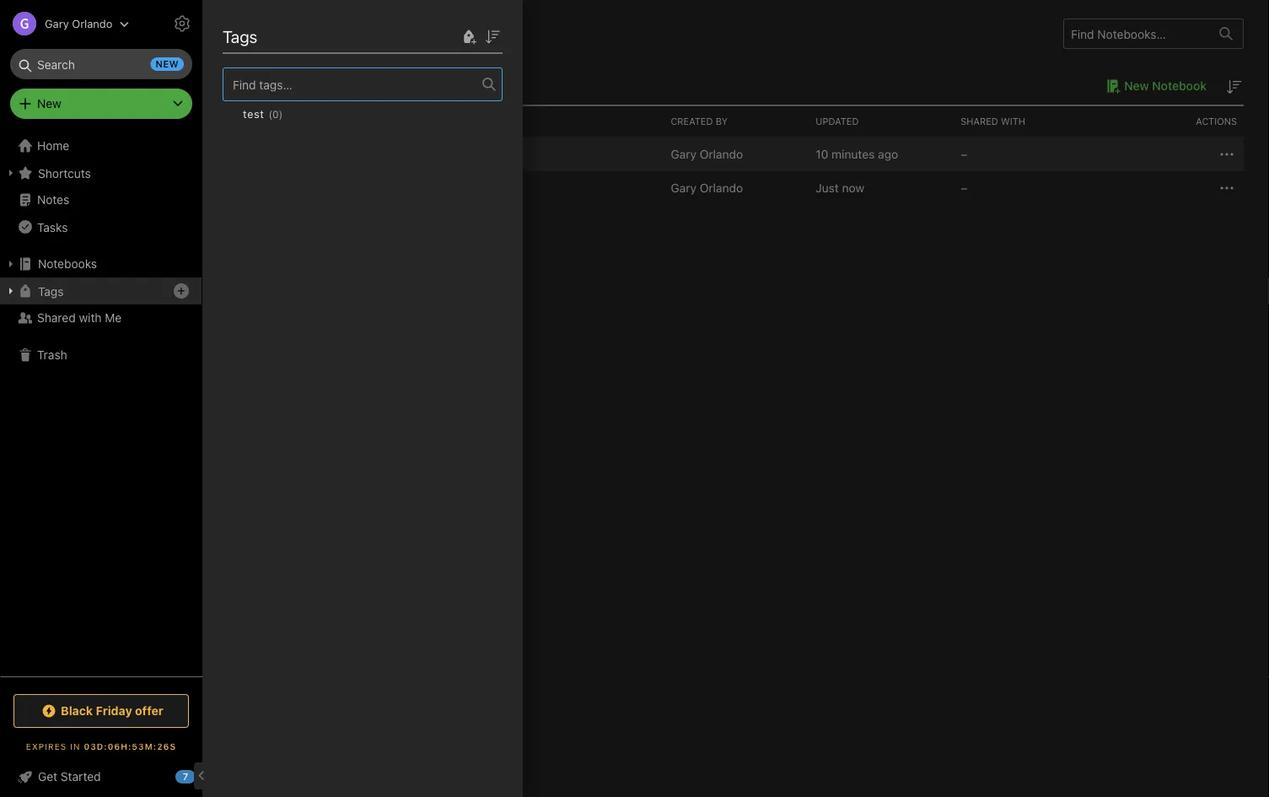 Task type: vqa. For each thing, say whether or not it's contained in the screenshot.
bottommost Gary
yes



Task type: locate. For each thing, give the bounding box(es) containing it.
started
[[61, 770, 101, 784]]

1 vertical spatial notebooks
[[38, 257, 97, 271]]

with
[[79, 311, 102, 325]]

orlando
[[72, 17, 113, 30], [700, 147, 743, 161], [700, 181, 743, 195]]

(
[[269, 108, 272, 120]]

gary orlando inside test row
[[671, 181, 743, 195]]

new
[[1125, 79, 1149, 93], [37, 97, 61, 111]]

gary orlando down first notebook row
[[671, 181, 743, 195]]

1 horizontal spatial tags
[[223, 26, 258, 46]]

shared
[[37, 311, 76, 325]]

new notebook
[[1125, 79, 1207, 93]]

–
[[961, 147, 968, 161], [961, 181, 968, 195]]

actions button
[[1099, 106, 1244, 137]]

black
[[61, 704, 93, 718]]

orlando inside first notebook row
[[700, 147, 743, 161]]

row group containing gary orlando
[[228, 137, 1244, 205]]

notebooks down tasks
[[38, 257, 97, 271]]

– inside test row
[[961, 181, 968, 195]]

new up home
[[37, 97, 61, 111]]

1 horizontal spatial new
[[1125, 79, 1149, 93]]

1 vertical spatial tags
[[38, 284, 64, 298]]

home
[[37, 139, 69, 153]]

1 – from the top
[[961, 147, 968, 161]]

create new tag image
[[459, 27, 479, 47]]

0 vertical spatial gary
[[45, 17, 69, 30]]

1 vertical spatial gary
[[671, 147, 697, 161]]

tree
[[0, 132, 202, 676]]

orlando down by
[[700, 147, 743, 161]]

trash link
[[0, 342, 202, 369]]

shared
[[961, 116, 999, 127]]

– for just now
[[961, 181, 968, 195]]

first notebook row
[[228, 137, 1244, 171]]

2 vertical spatial gary
[[671, 181, 697, 195]]

2 vertical spatial orlando
[[700, 181, 743, 195]]

sort options image
[[483, 27, 503, 47]]

1 vertical spatial new
[[37, 97, 61, 111]]

2
[[228, 78, 235, 93]]

orlando for 10 minutes ago
[[700, 147, 743, 161]]

now
[[842, 181, 865, 195]]

get started
[[38, 770, 101, 784]]

gary orlando for just
[[671, 181, 743, 195]]

notebooks
[[239, 78, 301, 93]]

me
[[105, 311, 122, 325]]

gary
[[45, 17, 69, 30], [671, 147, 697, 161], [671, 181, 697, 195]]

new inside button
[[1125, 79, 1149, 93]]

gary up search "text box" on the top of the page
[[45, 17, 69, 30]]

offer
[[135, 704, 164, 718]]

friday
[[96, 704, 132, 718]]

new button
[[10, 89, 192, 119]]

gary down created on the right top of the page
[[671, 147, 697, 161]]

0
[[272, 108, 279, 120]]

10
[[816, 147, 829, 161]]

new left notebook
[[1125, 79, 1149, 93]]

gary for 10
[[671, 147, 697, 161]]

tasks button
[[0, 213, 202, 240]]

notebooks
[[228, 24, 308, 43], [38, 257, 97, 271]]

gary orlando inside first notebook row
[[671, 147, 743, 161]]

gary orlando
[[45, 17, 113, 30], [671, 147, 743, 161], [671, 181, 743, 195]]

– inside first notebook row
[[961, 147, 968, 161]]

0 horizontal spatial new
[[37, 97, 61, 111]]

0 vertical spatial gary orlando
[[45, 17, 113, 30]]

0 vertical spatial new
[[1125, 79, 1149, 93]]

orlando inside test row
[[700, 181, 743, 195]]

test ( 0 )
[[243, 108, 283, 120]]

0 vertical spatial orlando
[[72, 17, 113, 30]]

created by button
[[664, 106, 809, 137]]

0 vertical spatial tags
[[223, 26, 258, 46]]

gary orlando down created by
[[671, 147, 743, 161]]

2 – from the top
[[961, 181, 968, 195]]

1 vertical spatial orlando
[[700, 147, 743, 161]]

2 vertical spatial gary orlando
[[671, 181, 743, 195]]

actions
[[1196, 116, 1237, 127]]

tags
[[223, 26, 258, 46], [38, 284, 64, 298]]

with
[[1001, 116, 1026, 127]]

1 vertical spatial –
[[961, 181, 968, 195]]

0 vertical spatial –
[[961, 147, 968, 161]]

gary inside account field
[[45, 17, 69, 30]]

Search text field
[[22, 49, 181, 79]]

tags inside button
[[38, 284, 64, 298]]

0 horizontal spatial tags
[[38, 284, 64, 298]]

gary inside first notebook row
[[671, 147, 697, 161]]

tags up "shared"
[[38, 284, 64, 298]]

new notebook button
[[1101, 76, 1207, 96]]

row group
[[228, 137, 1244, 205]]

gary orlando up search "text box" on the top of the page
[[45, 17, 113, 30]]

created by
[[671, 116, 728, 127]]

1 horizontal spatial notebooks
[[228, 24, 308, 43]]

Sort field
[[483, 26, 503, 47]]

0 vertical spatial notebooks
[[228, 24, 308, 43]]

test row
[[228, 171, 1244, 205]]

orlando for just now
[[700, 181, 743, 195]]

notebooks up the notebooks
[[228, 24, 308, 43]]

black friday offer
[[61, 704, 164, 718]]

1 vertical spatial gary orlando
[[671, 147, 743, 161]]

shared with me
[[37, 311, 122, 325]]

notebooks inside tree
[[38, 257, 97, 271]]

settings image
[[172, 13, 192, 34]]

in
[[70, 741, 81, 751]]

just
[[816, 181, 839, 195]]

click to collapse image
[[196, 766, 209, 786]]

tags up 2 at the left of page
[[223, 26, 258, 46]]

orlando down first notebook row
[[700, 181, 743, 195]]

new inside popup button
[[37, 97, 61, 111]]

shortcuts button
[[0, 159, 202, 186]]

gary inside test row
[[671, 181, 697, 195]]

orlando up search "text box" on the top of the page
[[72, 17, 113, 30]]

ago
[[878, 147, 899, 161]]

get
[[38, 770, 57, 784]]

0 horizontal spatial notebooks
[[38, 257, 97, 271]]

notebook
[[1153, 79, 1207, 93]]

gary down first notebook row
[[671, 181, 697, 195]]



Task type: describe. For each thing, give the bounding box(es) containing it.
orlando inside account field
[[72, 17, 113, 30]]

gary for just
[[671, 181, 697, 195]]

trash
[[37, 348, 67, 362]]

home link
[[0, 132, 202, 159]]

updated
[[816, 116, 859, 127]]

7
[[183, 771, 188, 782]]

just now
[[816, 181, 865, 195]]

title
[[235, 116, 260, 127]]

expand notebooks image
[[4, 257, 18, 271]]

– for 10 minutes ago
[[961, 147, 968, 161]]

new search field
[[22, 49, 184, 79]]

by
[[716, 116, 728, 127]]

new
[[156, 59, 179, 70]]

tags button
[[0, 278, 202, 305]]

shared with me link
[[0, 305, 202, 332]]

shared with button
[[954, 106, 1099, 137]]

shortcuts
[[38, 166, 91, 180]]

gary orlando inside account field
[[45, 17, 113, 30]]

new for new
[[37, 97, 61, 111]]

03d:06h:53m:25s
[[84, 741, 176, 751]]

shared with
[[961, 116, 1026, 127]]

row group inside the notebooks 'element'
[[228, 137, 1244, 205]]

notebooks element
[[202, 0, 1270, 797]]

Account field
[[0, 7, 129, 40]]

Find tags… text field
[[224, 73, 483, 96]]

notebooks inside 'element'
[[228, 24, 308, 43]]

title button
[[228, 106, 664, 137]]

Find Notebooks… text field
[[1065, 20, 1210, 47]]

expires in 03d:06h:53m:25s
[[26, 741, 176, 751]]

minutes
[[832, 147, 875, 161]]

expires
[[26, 741, 67, 751]]

notes
[[37, 193, 69, 207]]

Help and Learning task checklist field
[[0, 763, 202, 790]]

tasks
[[37, 220, 68, 234]]

)
[[279, 108, 283, 120]]

gary orlando for 10
[[671, 147, 743, 161]]

new for new notebook
[[1125, 79, 1149, 93]]

expand tags image
[[4, 284, 18, 298]]

updated button
[[809, 106, 954, 137]]

notebooks link
[[0, 251, 202, 278]]

10 minutes ago
[[816, 147, 899, 161]]

black friday offer button
[[13, 694, 189, 728]]

tree containing home
[[0, 132, 202, 676]]

created
[[671, 116, 713, 127]]

2 notebooks
[[228, 78, 301, 93]]

notes link
[[0, 186, 202, 213]]

test
[[243, 108, 264, 120]]



